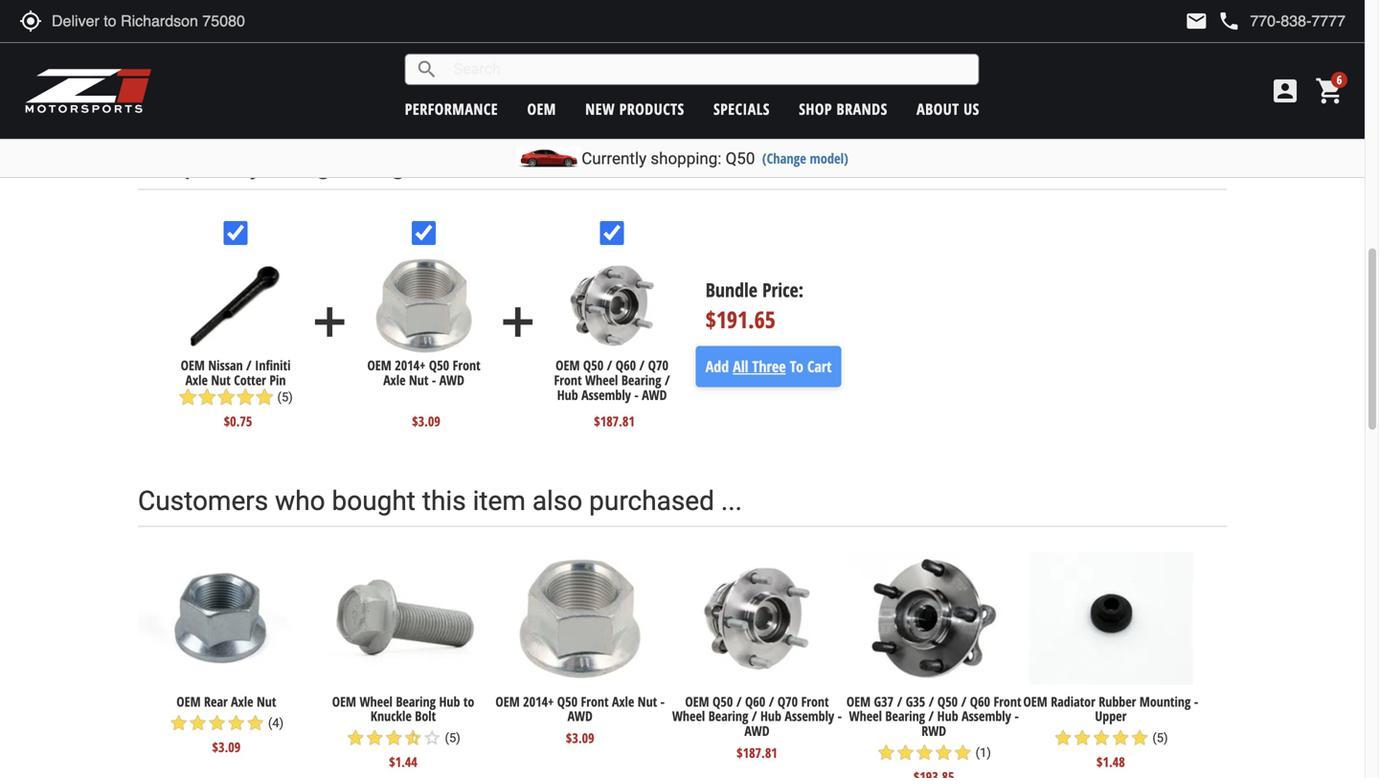 Task type: describe. For each thing, give the bounding box(es) containing it.
awd inside oem 2014+ q50 front axle nut - awd $3.09
[[568, 708, 593, 726]]

specials
[[714, 99, 770, 119]]

(5) inside oem nissan / infiniti axle nut cotter pin star star star star star (5) $0.75
[[277, 390, 293, 405]]

0 vertical spatial specific
[[872, 8, 916, 29]]

together
[[361, 149, 467, 180]]

to inside torque specifications and information regarding axle repair/replacement can be found below. please note that the following information is specific to the 350z. see your vehicles factory service manual for vehicle specific information. nissan tsb ntb04-065b - 350z axle grease procedure
[[920, 8, 933, 29]]

z1 motorsports logo image
[[24, 67, 153, 115]]

shopping_cart link
[[1310, 76, 1346, 106]]

0 vertical spatial $187.81
[[594, 412, 635, 430]]

mounting
[[1140, 693, 1191, 711]]

(change
[[762, 149, 806, 168]]

add all three to cart
[[706, 356, 832, 377]]

nut for oem 2014+ q50 front axle nut - awd
[[409, 371, 429, 389]]

us
[[964, 99, 980, 119]]

(4)
[[268, 717, 284, 731]]

oem g37 / g35 / q50 / q60 front wheel bearing / hub assembly - rwd star star star star star (1)
[[847, 693, 1021, 763]]

axle
[[807, 0, 831, 6]]

star_border
[[423, 729, 442, 748]]

oem inside oem rear axle nut star star star star star (4) $3.09
[[177, 693, 201, 711]]

front inside oem 2014+ q50 front axle nut - awd
[[453, 356, 480, 375]]

also
[[532, 486, 583, 517]]

shopping_cart
[[1315, 76, 1346, 106]]

2014+ for oem 2014+ q50 front axle nut - awd
[[395, 356, 426, 375]]

pin
[[269, 371, 286, 389]]

(change model) link
[[762, 149, 848, 168]]

q50 inside oem 2014+ q50 front axle nut - awd
[[429, 356, 449, 375]]

service
[[642, 31, 683, 51]]

found
[[514, 8, 549, 29]]

front inside the oem g37 / g35 / q50 / q60 front wheel bearing / hub assembly - rwd star star star star star (1)
[[994, 693, 1021, 711]]

$1.44
[[389, 753, 418, 772]]

please
[[598, 8, 636, 29]]

tsb
[[558, 53, 578, 73]]

bolt
[[415, 708, 436, 726]]

350z
[[666, 53, 694, 73]]

add
[[706, 356, 729, 377]]

mail phone
[[1185, 10, 1241, 33]]

cart
[[807, 356, 832, 377]]

q50 inside the oem g37 / g35 / q50 / q60 front wheel bearing / hub assembly - rwd star star star star star (1)
[[938, 693, 958, 711]]

2 the from the left
[[936, 8, 956, 29]]

account_box link
[[1265, 76, 1305, 106]]

factory
[[597, 31, 638, 51]]

bundle price: $191.65
[[706, 277, 804, 335]]

- inside the oem g37 / g35 / q50 / q60 front wheel bearing / hub assembly - rwd star star star star star (1)
[[1015, 708, 1019, 726]]

oem inside oem 2014+ q50 front axle nut - awd
[[367, 356, 392, 375]]

price:
[[762, 277, 804, 303]]

1 the from the left
[[700, 8, 719, 29]]

torque specifications and information regarding axle repair/replacement can be found below. please note that the following information is specific to the 350z. see your vehicles factory service manual for vehicle specific information. nissan tsb ntb04-065b - 350z axle grease procedure
[[514, 0, 1016, 73]]

shop
[[799, 99, 832, 119]]

note
[[640, 8, 667, 29]]

1 horizontal spatial q70
[[778, 693, 798, 711]]

frequently
[[138, 149, 262, 180]]

oem wheel bearing hub to knuckle bolt star star star star_half star_border (5) $1.44
[[332, 693, 474, 772]]

is
[[859, 8, 869, 29]]

frequently bought together
[[138, 149, 467, 180]]

0 horizontal spatial q60
[[616, 356, 636, 375]]

for
[[736, 31, 754, 51]]

procedure
[[772, 53, 832, 73]]

three
[[752, 356, 786, 377]]

- inside torque specifications and information regarding axle repair/replacement can be found below. please note that the following information is specific to the 350z. see your vehicles factory service manual for vehicle specific information. nissan tsb ntb04-065b - 350z axle grease procedure
[[658, 53, 663, 73]]

new
[[585, 99, 615, 119]]

(5) inside oem radiator rubber mounting - upper star star star star star (5) $1.48
[[1153, 731, 1168, 746]]

see
[[996, 8, 1016, 29]]

be
[[981, 0, 995, 6]]

0 horizontal spatial oem q50 / q60 / q70 front wheel bearing / hub assembly - awd $187.81
[[554, 356, 670, 430]]

manual
[[687, 31, 733, 51]]

2 add from the left
[[494, 298, 542, 346]]

knuckle
[[371, 708, 412, 726]]

specifications
[[559, 0, 640, 6]]

oem link
[[527, 99, 556, 119]]

shop brands
[[799, 99, 888, 119]]

nissan inside torque specifications and information regarding axle repair/replacement can be found below. please note that the following information is specific to the 350z. see your vehicles factory service manual for vehicle specific information. nissan tsb ntb04-065b - 350z axle grease procedure
[[514, 53, 554, 73]]

new products
[[585, 99, 685, 119]]

account_box
[[1270, 76, 1301, 106]]

oem rear axle nut star star star star star (4) $3.09
[[169, 693, 284, 757]]

about us
[[917, 99, 980, 119]]

...
[[721, 486, 742, 517]]

axle inside torque specifications and information regarding axle repair/replacement can be found below. please note that the following information is specific to the 350z. see your vehicles factory service manual for vehicle specific information. nissan tsb ntb04-065b - 350z axle grease procedure
[[698, 53, 724, 73]]

front inside oem 2014+ q50 front axle nut - awd $3.09
[[581, 693, 609, 711]]

1 horizontal spatial information
[[784, 8, 855, 29]]

nissan tsb ntb04-065b - 350z axle grease procedure link
[[514, 53, 832, 73]]

wheel inside oem wheel bearing hub to knuckle bolt star star star star_half star_border (5) $1.44
[[360, 693, 393, 711]]

and
[[644, 0, 666, 6]]

nut for oem nissan / infiniti axle nut cotter pin star star star star star (5) $0.75
[[211, 371, 231, 389]]

customers who bought this item also purchased ...
[[138, 486, 742, 517]]

oem 2014+ q50 front axle nut - awd $3.09
[[496, 693, 665, 748]]

nissan inside oem nissan / infiniti axle nut cotter pin star star star star star (5) $0.75
[[208, 356, 243, 375]]

information.
[[851, 31, 927, 51]]

rubber
[[1099, 693, 1136, 711]]

$3.09 inside oem rear axle nut star star star star star (4) $3.09
[[212, 739, 241, 757]]

q60 inside the oem g37 / g35 / q50 / q60 front wheel bearing / hub assembly - rwd star star star star star (1)
[[970, 693, 990, 711]]

grease
[[727, 53, 768, 73]]

phone link
[[1218, 10, 1346, 33]]

shopping:
[[651, 149, 722, 168]]

torque
[[514, 0, 555, 6]]

products
[[619, 99, 685, 119]]

bought
[[269, 149, 354, 180]]

my_location
[[19, 10, 42, 33]]

- inside oem 2014+ q50 front axle nut - awd $3.09
[[661, 693, 665, 711]]

oem inside the oem g37 / g35 / q50 / q60 front wheel bearing / hub assembly - rwd star star star star star (1)
[[847, 693, 871, 711]]

oem inside oem radiator rubber mounting - upper star star star star star (5) $1.48
[[1023, 693, 1048, 711]]

oem nissan / infiniti axle nut cotter pin star star star star star (5) $0.75
[[178, 356, 293, 430]]

currently
[[582, 149, 647, 168]]

oem radiator rubber mounting - upper star star star star star (5) $1.48
[[1023, 693, 1198, 772]]

upper
[[1095, 708, 1127, 726]]

bundle
[[706, 277, 758, 303]]

1 vertical spatial $187.81
[[737, 744, 778, 762]]

regarding
[[746, 0, 803, 6]]

to
[[790, 356, 804, 377]]

- inside oem 2014+ q50 front axle nut - awd
[[432, 371, 436, 389]]

ntb04-
[[582, 53, 625, 73]]

below.
[[553, 8, 594, 29]]

performance
[[405, 99, 498, 119]]

specials link
[[714, 99, 770, 119]]

axle for oem 2014+ q50 front axle nut - awd
[[383, 371, 406, 389]]

$3.09 inside oem 2014+ q50 front axle nut - awd $3.09
[[566, 729, 594, 748]]

brands
[[837, 99, 888, 119]]

- inside oem radiator rubber mounting - upper star star star star star (5) $1.48
[[1194, 693, 1198, 711]]

0 horizontal spatial assembly
[[581, 386, 631, 404]]



Task type: locate. For each thing, give the bounding box(es) containing it.
nut inside oem 2014+ q50 front axle nut - awd $3.09
[[638, 693, 657, 711]]

specific down repair/replacement
[[872, 8, 916, 29]]

information up that
[[670, 0, 742, 6]]

0 horizontal spatial (5)
[[277, 390, 293, 405]]

0 horizontal spatial to
[[463, 693, 474, 711]]

cotter
[[234, 371, 266, 389]]

/
[[246, 356, 252, 375], [607, 356, 612, 375], [639, 356, 645, 375], [665, 371, 670, 389], [736, 693, 742, 711], [769, 693, 774, 711], [897, 693, 902, 711], [929, 693, 934, 711], [961, 693, 967, 711], [752, 708, 757, 726], [929, 708, 934, 726]]

axle inside oem 2014+ q50 front axle nut - awd
[[383, 371, 406, 389]]

nut inside oem rear axle nut star star star star star (4) $3.09
[[257, 693, 276, 711]]

nut inside oem 2014+ q50 front axle nut - awd
[[409, 371, 429, 389]]

axle for oem nissan / infiniti axle nut cotter pin star star star star star (5) $0.75
[[185, 371, 208, 389]]

front
[[453, 356, 480, 375], [554, 371, 582, 389], [581, 693, 609, 711], [801, 693, 829, 711], [994, 693, 1021, 711]]

1 horizontal spatial q60
[[745, 693, 766, 711]]

rwd
[[922, 722, 946, 740]]

1 horizontal spatial nissan
[[514, 53, 554, 73]]

the
[[700, 8, 719, 29], [936, 8, 956, 29]]

currently shopping: q50 (change model)
[[582, 149, 848, 168]]

bearing inside the oem g37 / g35 / q50 / q60 front wheel bearing / hub assembly - rwd star star star star star (1)
[[885, 708, 925, 726]]

q50 inside oem 2014+ q50 front axle nut - awd $3.09
[[557, 693, 578, 711]]

None checkbox
[[600, 221, 624, 245]]

can
[[956, 0, 977, 6]]

0 horizontal spatial specific
[[803, 31, 847, 51]]

hub inside oem wheel bearing hub to knuckle bolt star star star star_half star_border (5) $1.44
[[439, 693, 460, 711]]

radiator
[[1051, 693, 1096, 711]]

$191.65
[[706, 304, 776, 335]]

$187.81
[[594, 412, 635, 430], [737, 744, 778, 762]]

who
[[275, 486, 325, 517]]

2014+ inside oem 2014+ q50 front axle nut - awd
[[395, 356, 426, 375]]

axle inside oem nissan / infiniti axle nut cotter pin star star star star star (5) $0.75
[[185, 371, 208, 389]]

1 horizontal spatial add
[[494, 298, 542, 346]]

wheel inside the oem g37 / g35 / q50 / q60 front wheel bearing / hub assembly - rwd star star star star star (1)
[[849, 708, 882, 726]]

customers
[[138, 486, 268, 517]]

1 vertical spatial 2014+
[[523, 693, 554, 711]]

2014+ inside oem 2014+ q50 front axle nut - awd $3.09
[[523, 693, 554, 711]]

star_half
[[404, 729, 423, 748]]

1 horizontal spatial 2014+
[[523, 693, 554, 711]]

1 horizontal spatial oem q50 / q60 / q70 front wheel bearing / hub assembly - awd $187.81
[[672, 693, 842, 762]]

to
[[920, 8, 933, 29], [463, 693, 474, 711]]

0 horizontal spatial q70
[[648, 356, 669, 375]]

repair/replacement
[[835, 0, 952, 6]]

nissan down your
[[514, 53, 554, 73]]

hub
[[557, 386, 578, 404], [439, 693, 460, 711], [760, 708, 782, 726], [937, 708, 958, 726]]

$0.75
[[224, 412, 252, 430]]

1 vertical spatial q70
[[778, 693, 798, 711]]

1 add from the left
[[306, 298, 354, 346]]

performance link
[[405, 99, 498, 119]]

awd inside oem 2014+ q50 front axle nut - awd
[[439, 371, 464, 389]]

1 horizontal spatial specific
[[872, 8, 916, 29]]

rear
[[204, 693, 228, 711]]

(5) right star_border
[[445, 731, 461, 746]]

oem q50 / q60 / q70 front wheel bearing / hub assembly - awd $187.81
[[554, 356, 670, 430], [672, 693, 842, 762]]

1 horizontal spatial assembly
[[785, 708, 834, 726]]

about
[[917, 99, 959, 119]]

1 horizontal spatial the
[[936, 8, 956, 29]]

0 horizontal spatial information
[[670, 0, 742, 6]]

vehicles
[[545, 31, 593, 51]]

(5) down pin
[[277, 390, 293, 405]]

1 vertical spatial oem q50 / q60 / q70 front wheel bearing / hub assembly - awd $187.81
[[672, 693, 842, 762]]

2 horizontal spatial assembly
[[962, 708, 1011, 726]]

nut inside oem nissan / infiniti axle nut cotter pin star star star star star (5) $0.75
[[211, 371, 231, 389]]

axle inside oem rear axle nut star star star star star (4) $3.09
[[231, 693, 253, 711]]

item
[[473, 486, 526, 517]]

to inside oem wheel bearing hub to knuckle bolt star star star star_half star_border (5) $1.44
[[463, 693, 474, 711]]

0 vertical spatial oem q50 / q60 / q70 front wheel bearing / hub assembly - awd $187.81
[[554, 356, 670, 430]]

0 vertical spatial nissan
[[514, 53, 554, 73]]

0 horizontal spatial $3.09
[[212, 739, 241, 757]]

2014+ for oem 2014+ q50 front axle nut - awd $3.09
[[523, 693, 554, 711]]

Search search field
[[438, 55, 979, 84]]

search
[[415, 58, 438, 81]]

0 horizontal spatial nissan
[[208, 356, 243, 375]]

0 horizontal spatial 2014+
[[395, 356, 426, 375]]

model)
[[810, 149, 848, 168]]

(5) down mounting
[[1153, 731, 1168, 746]]

2 horizontal spatial (5)
[[1153, 731, 1168, 746]]

the up the "manual"
[[700, 8, 719, 29]]

bought
[[332, 486, 416, 517]]

about us link
[[917, 99, 980, 119]]

oem
[[527, 99, 556, 119], [181, 356, 205, 375], [367, 356, 392, 375], [556, 356, 580, 375], [177, 693, 201, 711], [332, 693, 356, 711], [496, 693, 520, 711], [685, 693, 709, 711], [847, 693, 871, 711], [1023, 693, 1048, 711]]

1 horizontal spatial $187.81
[[737, 744, 778, 762]]

specific up procedure
[[803, 31, 847, 51]]

2 horizontal spatial q60
[[970, 693, 990, 711]]

None checkbox
[[224, 221, 248, 245], [412, 221, 436, 245], [224, 221, 248, 245], [412, 221, 436, 245]]

nissan left "infiniti"
[[208, 356, 243, 375]]

0 vertical spatial to
[[920, 8, 933, 29]]

2014+
[[395, 356, 426, 375], [523, 693, 554, 711]]

1 vertical spatial to
[[463, 693, 474, 711]]

0 horizontal spatial the
[[700, 8, 719, 29]]

your
[[514, 31, 541, 51]]

1 horizontal spatial $3.09
[[412, 412, 440, 430]]

1 horizontal spatial to
[[920, 8, 933, 29]]

0 vertical spatial information
[[670, 0, 742, 6]]

this
[[422, 486, 466, 517]]

1 vertical spatial information
[[784, 8, 855, 29]]

infiniti
[[255, 356, 291, 375]]

0 vertical spatial q70
[[648, 356, 669, 375]]

$1.48
[[1097, 753, 1125, 772]]

oem inside oem 2014+ q50 front axle nut - awd $3.09
[[496, 693, 520, 711]]

bearing inside oem wheel bearing hub to knuckle bolt star star star star_half star_border (5) $1.44
[[396, 693, 436, 711]]

to down repair/replacement
[[920, 8, 933, 29]]

065b
[[625, 53, 654, 73]]

star
[[178, 388, 198, 407], [198, 388, 217, 407], [217, 388, 236, 407], [236, 388, 255, 407], [255, 388, 274, 407], [169, 714, 188, 733], [188, 714, 207, 733], [207, 714, 227, 733], [227, 714, 246, 733], [246, 714, 265, 733], [346, 729, 365, 748], [365, 729, 384, 748], [384, 729, 404, 748], [1054, 729, 1073, 748], [1073, 729, 1092, 748], [1092, 729, 1111, 748], [1111, 729, 1130, 748], [1130, 729, 1149, 748], [877, 744, 896, 763], [896, 744, 915, 763], [915, 744, 934, 763], [934, 744, 953, 763], [953, 744, 973, 763]]

nut for oem 2014+ q50 front axle nut - awd $3.09
[[638, 693, 657, 711]]

all
[[733, 356, 748, 377]]

bearing
[[621, 371, 661, 389], [396, 693, 436, 711], [708, 708, 748, 726], [885, 708, 925, 726]]

wheel
[[585, 371, 618, 389], [360, 693, 393, 711], [672, 708, 705, 726], [849, 708, 882, 726]]

nissan
[[514, 53, 554, 73], [208, 356, 243, 375]]

1 vertical spatial specific
[[803, 31, 847, 51]]

oem inside oem nissan / infiniti axle nut cotter pin star star star star star (5) $0.75
[[181, 356, 205, 375]]

shop brands link
[[799, 99, 888, 119]]

awd
[[439, 371, 464, 389], [642, 386, 667, 404], [568, 708, 593, 726], [745, 722, 770, 740]]

assembly inside the oem g37 / g35 / q50 / q60 front wheel bearing / hub assembly - rwd star star star star star (1)
[[962, 708, 1011, 726]]

mail link
[[1185, 10, 1208, 33]]

0 horizontal spatial add
[[306, 298, 354, 346]]

axle inside oem 2014+ q50 front axle nut - awd $3.09
[[612, 693, 634, 711]]

g37
[[874, 693, 894, 711]]

that
[[671, 8, 696, 29]]

350z.
[[960, 8, 992, 29]]

q50
[[726, 149, 755, 168], [429, 356, 449, 375], [583, 356, 604, 375], [557, 693, 578, 711], [713, 693, 733, 711], [938, 693, 958, 711]]

/ inside oem nissan / infiniti axle nut cotter pin star star star star star (5) $0.75
[[246, 356, 252, 375]]

purchased
[[589, 486, 714, 517]]

mail
[[1185, 10, 1208, 33]]

hub inside the oem g37 / g35 / q50 / q60 front wheel bearing / hub assembly - rwd star star star star star (1)
[[937, 708, 958, 726]]

information down axle
[[784, 8, 855, 29]]

2 horizontal spatial $3.09
[[566, 729, 594, 748]]

-
[[658, 53, 663, 73], [432, 371, 436, 389], [634, 386, 639, 404], [661, 693, 665, 711], [1194, 693, 1198, 711], [838, 708, 842, 726], [1015, 708, 1019, 726]]

oem inside oem wheel bearing hub to knuckle bolt star star star star_half star_border (5) $1.44
[[332, 693, 356, 711]]

0 horizontal spatial $187.81
[[594, 412, 635, 430]]

new products link
[[585, 99, 685, 119]]

axle for oem 2014+ q50 front axle nut - awd $3.09
[[612, 693, 634, 711]]

(5)
[[277, 390, 293, 405], [445, 731, 461, 746], [1153, 731, 1168, 746]]

1 horizontal spatial (5)
[[445, 731, 461, 746]]

phone
[[1218, 10, 1241, 33]]

to right bolt
[[463, 693, 474, 711]]

(5) inside oem wheel bearing hub to knuckle bolt star star star star_half star_border (5) $1.44
[[445, 731, 461, 746]]

0 vertical spatial 2014+
[[395, 356, 426, 375]]

the left 350z. at the right top of the page
[[936, 8, 956, 29]]

1 vertical spatial nissan
[[208, 356, 243, 375]]

following
[[723, 8, 780, 29]]



Task type: vqa. For each thing, say whether or not it's contained in the screenshot.
Q60 to the middle
yes



